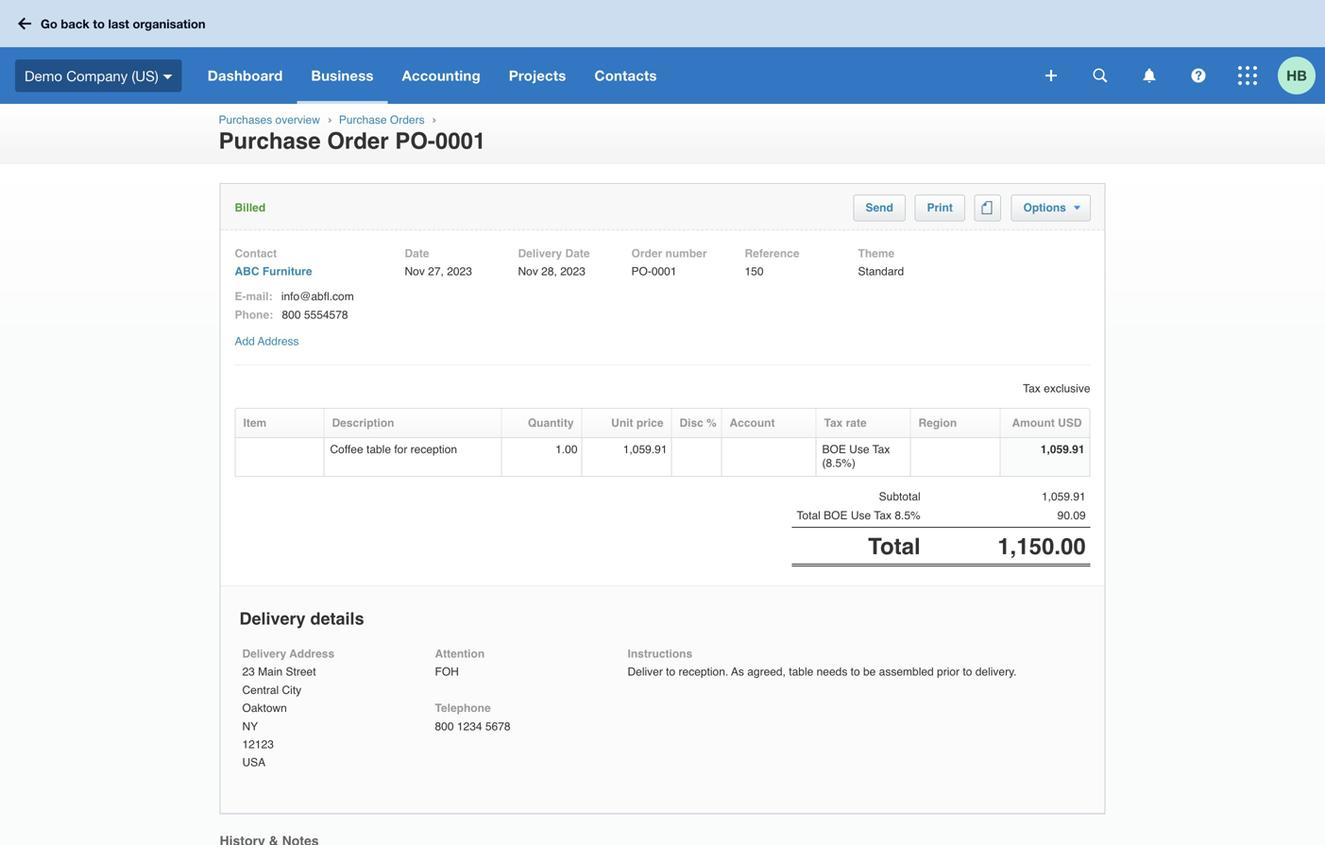 Task type: describe. For each thing, give the bounding box(es) containing it.
dashboard
[[208, 67, 283, 84]]

add address link
[[235, 335, 299, 348]]

nov inside 'delivery date nov 28, 2023'
[[518, 265, 538, 278]]

organisation
[[133, 16, 206, 31]]

0001 for purchase order po-0001
[[435, 128, 486, 154]]

disc %
[[680, 417, 717, 430]]

foh
[[435, 666, 459, 679]]

tax up amount
[[1023, 382, 1041, 395]]

exclusive
[[1044, 382, 1091, 395]]

hb button
[[1278, 47, 1325, 104]]

usa
[[242, 756, 266, 770]]

theme standard
[[858, 247, 904, 278]]

5678
[[485, 720, 511, 733]]

2023 inside 'delivery date nov 28, 2023'
[[560, 265, 586, 278]]

tax left 'rate'
[[824, 417, 843, 430]]

total boe use tax 8.5%
[[797, 509, 921, 523]]

furniture
[[262, 265, 312, 278]]

billed
[[235, 201, 266, 214]]

amount
[[1012, 417, 1055, 430]]

add address
[[235, 335, 299, 348]]

options
[[1023, 201, 1066, 214]]

reception.
[[679, 666, 728, 679]]

1,059.91 up 90.09
[[1042, 490, 1086, 504]]

total for total boe use tax 8.5%
[[797, 509, 821, 523]]

address for delivery address 23 main street central city oaktown ny 12123 usa
[[289, 647, 334, 661]]

order number po-0001
[[631, 247, 707, 278]]

projects
[[509, 67, 566, 84]]

tax exclusive
[[1023, 382, 1091, 395]]

instructions
[[628, 647, 693, 661]]

options button
[[1023, 201, 1080, 214]]

table inside instructions deliver to reception. as agreed, table needs to be assembled prior to delivery.
[[789, 666, 814, 679]]

theme
[[858, 247, 895, 260]]

city
[[282, 684, 302, 697]]

delivery date nov 28, 2023
[[518, 247, 590, 278]]

5554578
[[304, 308, 348, 321]]

delivery for delivery address 23 main street central city oaktown ny 12123 usa
[[242, 647, 286, 661]]

to left be
[[851, 666, 860, 679]]

1.00
[[556, 443, 578, 456]]

svg image inside demo company (us) popup button
[[163, 74, 173, 79]]

business
[[311, 67, 374, 84]]

street
[[286, 666, 316, 679]]

1 horizontal spatial svg image
[[1046, 70, 1057, 81]]

coffee
[[330, 443, 363, 456]]

to inside banner
[[93, 16, 105, 31]]

for
[[394, 443, 407, 456]]

instructions deliver to reception. as agreed, table needs to be assembled prior to delivery.
[[628, 647, 1017, 679]]

0001 for order number po-0001
[[652, 265, 677, 278]]

90.09
[[1058, 509, 1086, 523]]

contacts
[[595, 67, 657, 84]]

print button
[[927, 201, 953, 214]]

unit
[[611, 417, 633, 430]]

date nov 27, 2023
[[405, 247, 472, 278]]

go back to last organisation
[[41, 16, 206, 31]]

dashboard link
[[193, 47, 297, 104]]

1 vertical spatial use
[[851, 509, 871, 523]]

send button
[[866, 201, 893, 214]]

attention
[[435, 647, 485, 661]]

0 vertical spatial order
[[327, 128, 389, 154]]

coffee table for reception
[[330, 443, 457, 456]]

accounting
[[402, 67, 481, 84]]

amount usd
[[1012, 417, 1082, 430]]

projects button
[[495, 47, 580, 104]]

po- for order
[[395, 128, 435, 154]]

account
[[730, 417, 775, 430]]

overview
[[275, 113, 320, 127]]

details
[[310, 609, 364, 629]]

number
[[665, 247, 707, 260]]

demo
[[25, 67, 62, 84]]

purchases overview link
[[219, 113, 320, 127]]

telephone
[[435, 702, 491, 715]]

description
[[332, 417, 394, 430]]

be
[[863, 666, 876, 679]]

contact
[[235, 247, 277, 260]]

0 horizontal spatial table
[[366, 443, 391, 456]]

info@abfl.com
[[281, 290, 354, 303]]

reference 150
[[745, 247, 800, 278]]

attention foh
[[435, 647, 485, 679]]

order inside order number po-0001
[[631, 247, 662, 260]]

phone:
[[235, 308, 273, 321]]

item
[[243, 417, 267, 430]]



Task type: vqa. For each thing, say whether or not it's contained in the screenshot.
Coming from QuickBooks? Move your data into Xero for free. at the bottom of page
no



Task type: locate. For each thing, give the bounding box(es) containing it.
purchase for purchase orders
[[339, 113, 387, 127]]

go
[[41, 16, 57, 31]]

nov left 27,
[[405, 265, 425, 278]]

800 down info@abfl.com on the left of the page
[[282, 308, 301, 321]]

0001 down accounting
[[435, 128, 486, 154]]

12123
[[242, 738, 274, 751]]

po-
[[395, 128, 435, 154], [631, 265, 652, 278]]

date left order number po-0001
[[565, 247, 590, 260]]

1 horizontal spatial nov
[[518, 265, 538, 278]]

agreed,
[[747, 666, 786, 679]]

0 horizontal spatial purchase
[[219, 128, 321, 154]]

svg image
[[18, 17, 31, 30], [1238, 66, 1257, 85], [1046, 70, 1057, 81]]

delivery inside 'delivery date nov 28, 2023'
[[518, 247, 562, 260]]

order
[[327, 128, 389, 154], [631, 247, 662, 260]]

8.5%
[[895, 509, 921, 523]]

1 vertical spatial delivery
[[239, 609, 306, 629]]

2 2023 from the left
[[560, 265, 586, 278]]

150
[[745, 265, 764, 278]]

rate
[[846, 417, 867, 430]]

print
[[927, 201, 953, 214]]

table left needs
[[789, 666, 814, 679]]

address up "street"
[[289, 647, 334, 661]]

main
[[258, 666, 283, 679]]

0 vertical spatial 800
[[282, 308, 301, 321]]

oaktown
[[242, 702, 287, 715]]

1 horizontal spatial 0001
[[652, 265, 677, 278]]

1 2023 from the left
[[447, 265, 472, 278]]

tax inside 'boe use tax (8.5%)'
[[873, 443, 890, 456]]

1 vertical spatial 800
[[435, 720, 454, 733]]

delivery inside delivery address 23 main street central city oaktown ny 12123 usa
[[242, 647, 286, 661]]

0 vertical spatial 0001
[[435, 128, 486, 154]]

order left number
[[631, 247, 662, 260]]

go back to last organisation link
[[11, 7, 217, 40]]

800 inside e-mail: info@abfl.com phone: 800 5554578
[[282, 308, 301, 321]]

to right the "prior"
[[963, 666, 972, 679]]

tax left 8.5%
[[874, 509, 892, 523]]

boe use tax (8.5%)
[[822, 443, 890, 470]]

to
[[93, 16, 105, 31], [666, 666, 676, 679], [851, 666, 860, 679], [963, 666, 972, 679]]

tax up subtotal
[[873, 443, 890, 456]]

purchase for purchase order po-0001
[[219, 128, 321, 154]]

800 left 1234
[[435, 720, 454, 733]]

2023
[[447, 265, 472, 278], [560, 265, 586, 278]]

purchase
[[339, 113, 387, 127], [219, 128, 321, 154]]

to down instructions
[[666, 666, 676, 679]]

e-
[[235, 290, 246, 303]]

hb
[[1287, 67, 1307, 84]]

ny
[[242, 720, 258, 733]]

disc
[[680, 417, 704, 430]]

date up 27,
[[405, 247, 429, 260]]

0001
[[435, 128, 486, 154], [652, 265, 677, 278]]

0 horizontal spatial nov
[[405, 265, 425, 278]]

nov
[[405, 265, 425, 278], [518, 265, 538, 278]]

0 horizontal spatial order
[[327, 128, 389, 154]]

tax rate
[[824, 417, 867, 430]]

delivery for delivery details
[[239, 609, 306, 629]]

standard
[[858, 265, 904, 278]]

1,150.00
[[998, 534, 1086, 560]]

add
[[235, 335, 255, 348]]

0 vertical spatial use
[[849, 443, 870, 456]]

27,
[[428, 265, 444, 278]]

address right the add
[[258, 335, 299, 348]]

1 vertical spatial order
[[631, 247, 662, 260]]

0 vertical spatial table
[[366, 443, 391, 456]]

1 date from the left
[[405, 247, 429, 260]]

2023 right 27,
[[447, 265, 472, 278]]

use inside 'boe use tax (8.5%)'
[[849, 443, 870, 456]]

boe
[[822, 443, 846, 456], [824, 509, 848, 523]]

2 date from the left
[[565, 247, 590, 260]]

2023 inside date nov 27, 2023
[[447, 265, 472, 278]]

1 vertical spatial total
[[868, 534, 921, 560]]

assembled
[[879, 666, 934, 679]]

svg image
[[1093, 68, 1108, 83], [1143, 68, 1156, 83], [1192, 68, 1206, 83], [163, 74, 173, 79]]

0 vertical spatial po-
[[395, 128, 435, 154]]

1 horizontal spatial order
[[631, 247, 662, 260]]

abc furniture
[[235, 265, 312, 278]]

orders
[[390, 113, 425, 127]]

1 horizontal spatial 800
[[435, 720, 454, 733]]

nov inside date nov 27, 2023
[[405, 265, 425, 278]]

use up the (8.5%)
[[849, 443, 870, 456]]

date inside date nov 27, 2023
[[405, 247, 429, 260]]

1 horizontal spatial date
[[565, 247, 590, 260]]

price
[[636, 417, 664, 430]]

purchase order po-0001
[[219, 128, 486, 154]]

purchase up purchase order po-0001
[[339, 113, 387, 127]]

delivery
[[518, 247, 562, 260], [239, 609, 306, 629], [242, 647, 286, 661]]

800
[[282, 308, 301, 321], [435, 720, 454, 733]]

business button
[[297, 47, 388, 104]]

address for add address
[[258, 335, 299, 348]]

1 horizontal spatial 2023
[[560, 265, 586, 278]]

2 vertical spatial delivery
[[242, 647, 286, 661]]

total for total
[[868, 534, 921, 560]]

table left "for"
[[366, 443, 391, 456]]

e-mail: info@abfl.com phone: 800 5554578
[[235, 290, 354, 321]]

(8.5%)
[[822, 457, 856, 470]]

abc
[[235, 265, 259, 278]]

total
[[797, 509, 821, 523], [868, 534, 921, 560]]

mail:
[[246, 290, 273, 303]]

0001 inside order number po-0001
[[652, 265, 677, 278]]

0 horizontal spatial po-
[[395, 128, 435, 154]]

central
[[242, 684, 279, 697]]

svg image inside go back to last organisation link
[[18, 17, 31, 30]]

23
[[242, 666, 255, 679]]

company
[[66, 67, 128, 84]]

1 vertical spatial address
[[289, 647, 334, 661]]

purchase orders
[[339, 113, 425, 127]]

nov left 28, on the left top of the page
[[518, 265, 538, 278]]

0 vertical spatial boe
[[822, 443, 846, 456]]

address inside delivery address 23 main street central city oaktown ny 12123 usa
[[289, 647, 334, 661]]

unit price
[[611, 417, 664, 430]]

delivery address 23 main street central city oaktown ny 12123 usa
[[242, 647, 334, 770]]

1 vertical spatial boe
[[824, 509, 848, 523]]

2 horizontal spatial svg image
[[1238, 66, 1257, 85]]

1 vertical spatial purchase
[[219, 128, 321, 154]]

demo company (us) button
[[0, 47, 193, 104]]

purchase down purchases overview
[[219, 128, 321, 154]]

0 vertical spatial total
[[797, 509, 821, 523]]

0 horizontal spatial 2023
[[447, 265, 472, 278]]

1 horizontal spatial total
[[868, 534, 921, 560]]

1,059.91 down usd
[[1041, 443, 1085, 456]]

delivery for delivery date nov 28, 2023
[[518, 247, 562, 260]]

1 vertical spatial table
[[789, 666, 814, 679]]

1 horizontal spatial purchase
[[339, 113, 387, 127]]

use left 8.5%
[[851, 509, 871, 523]]

needs
[[817, 666, 848, 679]]

1,059.91 down price
[[623, 443, 667, 456]]

contacts button
[[580, 47, 671, 104]]

0 vertical spatial delivery
[[518, 247, 562, 260]]

tax
[[1023, 382, 1041, 395], [824, 417, 843, 430], [873, 443, 890, 456], [874, 509, 892, 523]]

reference
[[745, 247, 800, 260]]

2023 right 28, on the left top of the page
[[560, 265, 586, 278]]

0 horizontal spatial svg image
[[18, 17, 31, 30]]

0001 down number
[[652, 265, 677, 278]]

po- right 'delivery date nov 28, 2023'
[[631, 265, 652, 278]]

1 nov from the left
[[405, 265, 425, 278]]

28,
[[541, 265, 557, 278]]

po- down orders
[[395, 128, 435, 154]]

1 horizontal spatial table
[[789, 666, 814, 679]]

banner
[[0, 0, 1325, 104]]

delivery.
[[975, 666, 1017, 679]]

1234
[[457, 720, 482, 733]]

back
[[61, 16, 90, 31]]

po- inside order number po-0001
[[631, 265, 652, 278]]

purchases overview
[[219, 113, 320, 127]]

2 nov from the left
[[518, 265, 538, 278]]

usd
[[1058, 417, 1082, 430]]

last
[[108, 16, 129, 31]]

boe up the (8.5%)
[[822, 443, 846, 456]]

boe down the (8.5%)
[[824, 509, 848, 523]]

banner containing dashboard
[[0, 0, 1325, 104]]

0 horizontal spatial 800
[[282, 308, 301, 321]]

reception
[[411, 443, 457, 456]]

deliver
[[628, 666, 663, 679]]

el image
[[995, 201, 999, 214]]

delivery details
[[239, 609, 364, 629]]

boe inside 'boe use tax (8.5%)'
[[822, 443, 846, 456]]

demo company (us)
[[25, 67, 158, 84]]

1 vertical spatial po-
[[631, 265, 652, 278]]

1 vertical spatial 0001
[[652, 265, 677, 278]]

0 vertical spatial purchase
[[339, 113, 387, 127]]

0 horizontal spatial total
[[797, 509, 821, 523]]

order down purchase orders
[[327, 128, 389, 154]]

0 horizontal spatial date
[[405, 247, 429, 260]]

date
[[405, 247, 429, 260], [565, 247, 590, 260]]

0 vertical spatial address
[[258, 335, 299, 348]]

accounting button
[[388, 47, 495, 104]]

to left the last on the top of the page
[[93, 16, 105, 31]]

1 horizontal spatial po-
[[631, 265, 652, 278]]

date inside 'delivery date nov 28, 2023'
[[565, 247, 590, 260]]

0 horizontal spatial 0001
[[435, 128, 486, 154]]

po- for number
[[631, 265, 652, 278]]

telephone 800 1234 5678
[[435, 702, 511, 733]]

region
[[919, 417, 957, 430]]

quantity
[[528, 417, 574, 430]]

800 inside telephone 800 1234 5678
[[435, 720, 454, 733]]



